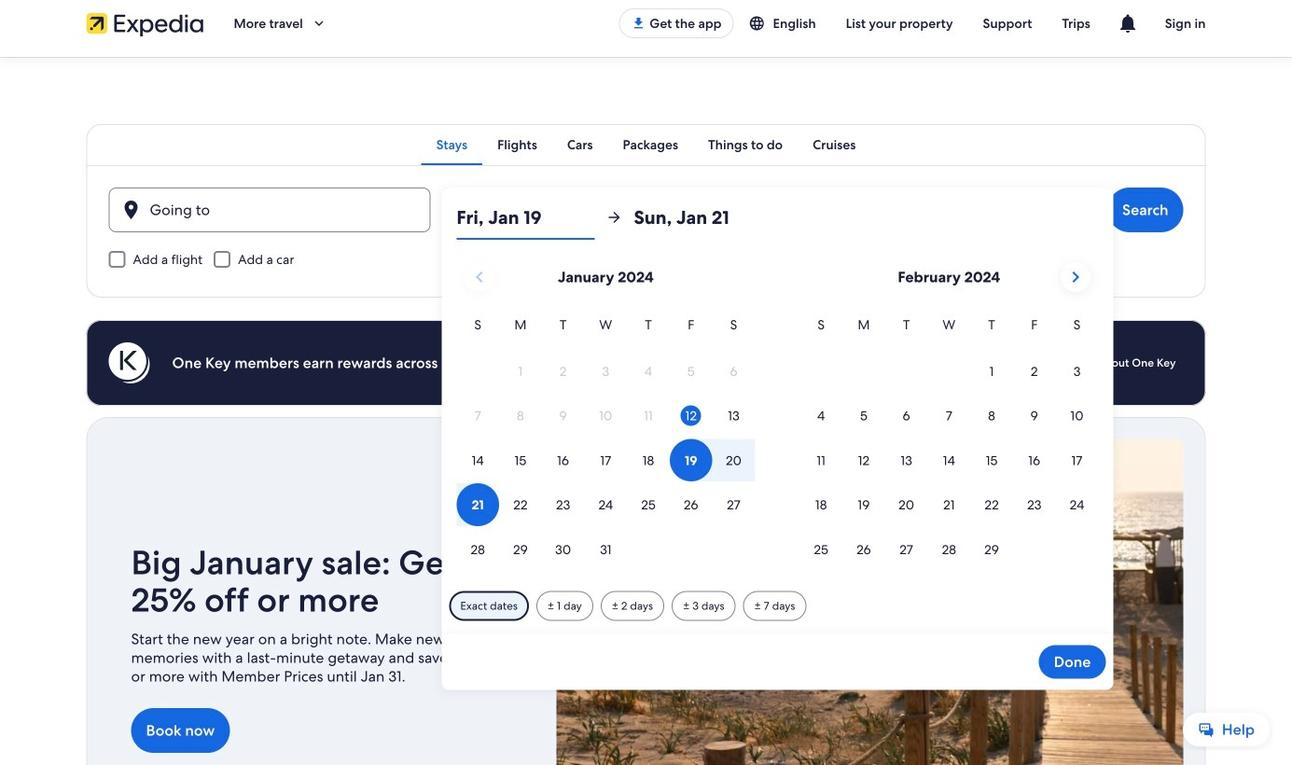 Task type: vqa. For each thing, say whether or not it's contained in the screenshot.
Directional image
yes



Task type: describe. For each thing, give the bounding box(es) containing it.
today element
[[681, 406, 702, 426]]

next month image
[[1065, 266, 1087, 288]]

previous month image
[[468, 266, 491, 288]]

expedia logo image
[[86, 10, 204, 36]]

small image
[[749, 15, 773, 32]]

february 2024 element
[[800, 314, 1099, 573]]

directional image
[[606, 209, 623, 226]]

january 2024 element
[[457, 314, 755, 573]]



Task type: locate. For each thing, give the bounding box(es) containing it.
application
[[457, 255, 1099, 573]]

main content
[[0, 57, 1292, 765]]

tab list
[[86, 124, 1206, 165]]

communication center icon image
[[1117, 12, 1139, 35]]

download the app button image
[[631, 16, 646, 31]]

more travel image
[[311, 15, 327, 32]]



